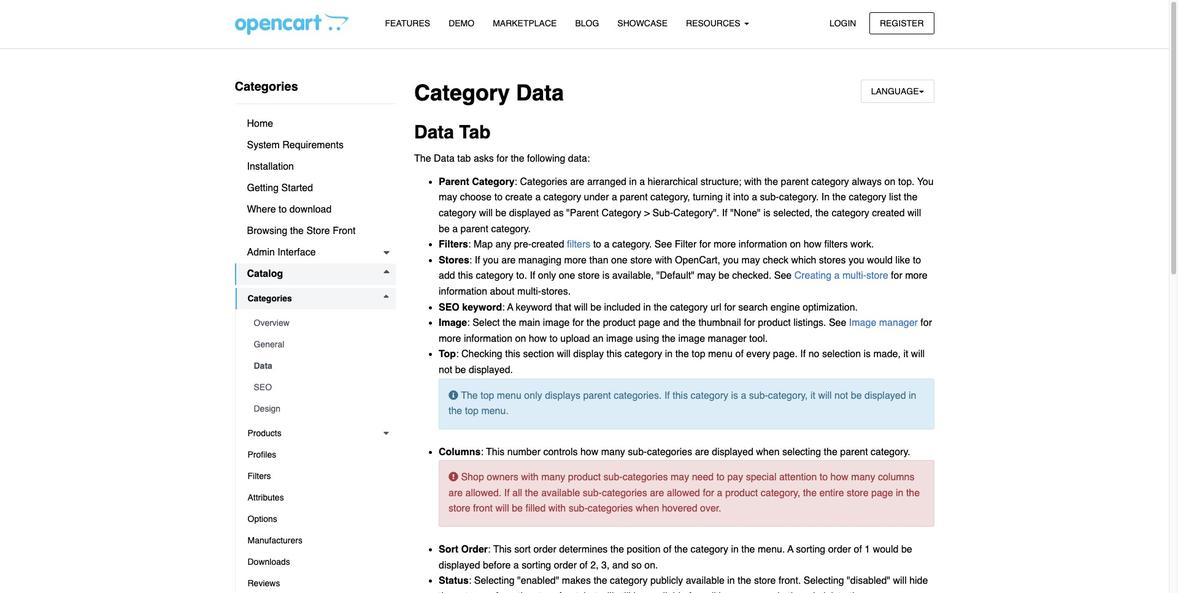 Task type: locate. For each thing, give the bounding box(es) containing it.
category left >
[[602, 208, 641, 219]]

if inside : checking this section will display this category in the top menu of every page. if no selection is made, it will not be displayed.
[[800, 349, 806, 360]]

0 horizontal spatial see
[[655, 239, 672, 250]]

0 vertical spatial only
[[538, 271, 556, 282]]

are inside the : categories are arranged in a hierarchical structure; with the parent category always on top. you may choose to create a category under a parent category, turning it into a sub-category. in the category list the category will be displayed as "parent category > sub-category". if "none" is selected, the category created will be a parent category.
[[570, 177, 584, 188]]

allowed.
[[465, 488, 501, 499]]

0 horizontal spatial when
[[636, 504, 659, 515]]

installation link
[[235, 156, 396, 178]]

0 vertical spatial menu
[[708, 349, 733, 360]]

categories up home
[[235, 80, 298, 94]]

when
[[756, 447, 780, 458], [636, 504, 659, 515]]

available
[[541, 488, 580, 499], [686, 576, 725, 587], [647, 592, 686, 594]]

filters for filters : map any pre-created filters to a category. see filter for more information on how filters work.
[[439, 239, 468, 250]]

in inside the : categories are arranged in a hierarchical structure; with the parent category always on top. you may choose to create a category under a parent category, turning it into a sub-category. in the category list the category will be displayed as "parent category > sub-category". if "none" is selected, the category created will be a parent category.
[[629, 177, 637, 188]]

a inside shop owners with many product sub-categories may need to pay special attention to how many columns are allowed. if all the available sub-categories are allowed for a product category, the entire store page in the store front will be filled with sub-categories when hovered over.
[[717, 488, 722, 499]]

language button
[[861, 80, 934, 103]]

category inside : if you are managing more than one store with opencart, you may check which stores you would like to add this category to. if only one store is available, "default" may be checked. see
[[476, 271, 513, 282]]

an
[[593, 334, 604, 345]]

more inside for more information about multi-stores.
[[905, 271, 928, 282]]

0 vertical spatial the
[[414, 153, 431, 164]]

one
[[611, 255, 628, 266], [559, 271, 575, 282]]

0 horizontal spatial it
[[726, 192, 731, 203]]

menu. up front.
[[758, 545, 785, 556]]

category,
[[650, 192, 690, 203], [768, 391, 808, 402], [761, 488, 800, 499]]

1 selecting from the left
[[474, 576, 515, 587]]

for right image manager link
[[921, 318, 932, 329]]

options
[[248, 515, 277, 525]]

0 vertical spatial would
[[867, 255, 893, 266]]

columns : this number controls how many sub-categories are displayed when selecting the parent category.
[[439, 447, 910, 458]]

0 vertical spatial filters
[[439, 239, 468, 250]]

you down map
[[483, 255, 499, 266]]

0 vertical spatial not
[[439, 365, 452, 376]]

for down like
[[891, 271, 902, 282]]

options link
[[235, 509, 396, 531]]

category up data tab
[[414, 80, 510, 106]]

if inside shop owners with many product sub-categories may need to pay special attention to how many columns are allowed. if all the available sub-categories are allowed for a product category, the entire store page in the store front will be filled with sub-categories when hovered over.
[[504, 488, 510, 499]]

category
[[414, 80, 510, 106], [472, 177, 515, 188], [602, 208, 641, 219]]

may up allowed
[[671, 473, 689, 484]]

1 horizontal spatial keyword
[[516, 302, 552, 313]]

2 horizontal spatial it
[[903, 349, 908, 360]]

created up managing
[[531, 239, 564, 250]]

1 vertical spatial category
[[472, 177, 515, 188]]

1 horizontal spatial the
[[461, 391, 478, 402]]

showcase
[[617, 18, 668, 28]]

be inside shop owners with many product sub-categories may need to pay special attention to how many columns are allowed. if all the available sub-categories are allowed for a product category, the entire store page in the store front will be filled with sub-categories when hovered over.
[[512, 504, 523, 515]]

with up the into
[[744, 177, 762, 188]]

for left editing
[[689, 592, 700, 594]]

category, down attention
[[761, 488, 800, 499]]

1 vertical spatial when
[[636, 504, 659, 515]]

1 vertical spatial filters
[[248, 472, 271, 482]]

0 vertical spatial sorting
[[796, 545, 825, 556]]

category
[[811, 177, 849, 188], [543, 192, 581, 203], [849, 192, 886, 203], [439, 208, 476, 219], [832, 208, 869, 219], [476, 271, 513, 282], [670, 302, 708, 313], [625, 349, 662, 360], [691, 391, 728, 402], [691, 545, 728, 556], [610, 576, 648, 587], [455, 592, 493, 594]]

need
[[692, 473, 714, 484]]

to right like
[[913, 255, 921, 266]]

is inside "the top menu only displays parent categories. if this category is a sub-category, it will not be displayed in the top menu."
[[731, 391, 738, 402]]

if left the all
[[504, 488, 510, 499]]

hovered
[[662, 504, 697, 515]]

status
[[439, 576, 469, 587]]

home
[[247, 118, 273, 129]]

is inside the : categories are arranged in a hierarchical structure; with the parent category always on top. you may choose to create a category under a parent category, turning it into a sub-category. in the category list the category will be displayed as "parent category > sub-category". if "none" is selected, the category created will be a parent category.
[[763, 208, 771, 219]]

blog link
[[566, 13, 608, 34]]

category. up any
[[491, 224, 531, 235]]

0 horizontal spatial sorting
[[522, 561, 551, 572]]

category, inside "the top menu only displays parent categories. if this category is a sub-category, it will not be displayed in the top menu."
[[768, 391, 808, 402]]

are inside : if you are managing more than one store with opencart, you may check which stores you would like to add this category to. if only one store is available, "default" may be checked. see
[[501, 255, 516, 266]]

to left the upload
[[549, 334, 558, 345]]

1 horizontal spatial one
[[611, 255, 628, 266]]

will inside shop owners with many product sub-categories may need to pay special attention to how many columns are allowed. if all the available sub-categories are allowed for a product category, the entire store page in the store front will be filled with sub-categories when hovered over.
[[495, 504, 509, 515]]

system requirements link
[[235, 135, 396, 156]]

be down the all
[[512, 504, 523, 515]]

how inside for more information on how to upload an image using the image manager tool.
[[529, 334, 547, 345]]

2 horizontal spatial top
[[692, 349, 705, 360]]

for inside for more information about multi-stores.
[[891, 271, 902, 282]]

category down status
[[455, 592, 493, 594]]

engine
[[771, 302, 800, 313]]

seo up design
[[254, 383, 272, 393]]

this down : checking this section will display this category in the top menu of every page. if no selection is made, it will not be displayed.
[[673, 391, 688, 402]]

from
[[495, 592, 515, 594]]

1 horizontal spatial it
[[811, 391, 815, 402]]

0 horizontal spatial not
[[439, 365, 452, 376]]

0 horizontal spatial filters
[[248, 472, 271, 482]]

manufacturers
[[248, 536, 302, 546]]

this inside : this sort order determines the position of the category in the menu. a sorting order of 1 would be displayed before a sorting order of 2, 3, and so on.
[[493, 545, 512, 556]]

shop owners with many product sub-categories may need to pay special attention to how many columns are allowed. if all the available sub-categories are allowed for a product category, the entire store page in the store front will be filled with sub-categories when hovered over. alert
[[439, 461, 934, 528]]

be up stores
[[439, 224, 450, 235]]

displayed up pay
[[712, 447, 753, 458]]

on inside for more information on how to upload an image using the image manager tool.
[[515, 334, 526, 345]]

0 vertical spatial one
[[611, 255, 628, 266]]

sorting up "enabled" at the bottom left
[[522, 561, 551, 572]]

: inside : checking this section will display this category in the top menu of every page. if no selection is made, it will not be displayed.
[[456, 349, 459, 360]]

displayed down sort order
[[439, 561, 480, 572]]

would inside : this sort order determines the position of the category in the menu. a sorting order of 1 would be displayed before a sorting order of 2, 3, and so on.
[[873, 545, 899, 556]]

category.
[[779, 192, 819, 203], [491, 224, 531, 235], [612, 239, 652, 250], [871, 447, 910, 458]]

manager
[[879, 318, 918, 329], [708, 334, 747, 345]]

0 vertical spatial category,
[[650, 192, 690, 203]]

work.
[[850, 239, 874, 250]]

1 horizontal spatial filters
[[439, 239, 468, 250]]

and
[[663, 318, 679, 329], [612, 561, 629, 572]]

0 vertical spatial created
[[872, 208, 905, 219]]

displayed down create
[[509, 208, 551, 219]]

arranged
[[587, 177, 626, 188]]

0 vertical spatial it
[[726, 192, 731, 203]]

a down sort
[[513, 561, 519, 572]]

multi- inside for more information about multi-stores.
[[517, 287, 541, 298]]

for right the url
[[724, 302, 736, 313]]

will right front
[[495, 504, 509, 515]]

sub- inside the : categories are arranged in a hierarchical structure; with the parent category always on top. you may choose to create a category under a parent category, turning it into a sub-category. in the category list the category will be displayed as "parent category > sub-category". if "none" is selected, the category created will be a parent category.
[[760, 192, 779, 203]]

hide
[[909, 576, 928, 587]]

to left pay
[[716, 473, 725, 484]]

overview link
[[241, 313, 396, 334]]

1 vertical spatial on
[[790, 239, 801, 250]]

category down the using
[[625, 349, 662, 360]]

when up special
[[756, 447, 780, 458]]

would right "1"
[[873, 545, 899, 556]]

information inside for more information on how to upload an image using the image manager tool.
[[464, 334, 512, 345]]

image down optimization.
[[849, 318, 876, 329]]

admin interface link
[[235, 242, 396, 264]]

the
[[414, 153, 431, 164], [461, 391, 478, 402]]

2 vertical spatial information
[[464, 334, 512, 345]]

product down included
[[603, 318, 636, 329]]

category down : checking this section will display this category in the top menu of every page. if no selection is made, it will not be displayed.
[[691, 391, 728, 402]]

2 vertical spatial top
[[465, 406, 479, 417]]

but
[[584, 592, 598, 594]]

not inside "the top menu only displays parent categories. if this category is a sub-category, it will not be displayed in the top menu."
[[835, 391, 848, 402]]

1 vertical spatial only
[[524, 391, 542, 402]]

any
[[495, 239, 511, 250]]

1 vertical spatial manager
[[708, 334, 747, 345]]

1 vertical spatial available
[[686, 576, 725, 587]]

2 selecting from the left
[[804, 576, 844, 587]]

only left "displays"
[[524, 391, 542, 402]]

0 vertical spatial menu.
[[481, 406, 509, 417]]

keyword up main
[[516, 302, 552, 313]]

information inside for more information about multi-stores.
[[439, 287, 487, 298]]

if inside the : categories are arranged in a hierarchical structure; with the parent category always on top. you may choose to create a category under a parent category, turning it into a sub-category. in the category list the category will be displayed as "parent category > sub-category". if "none" is selected, the category created will be a parent category.
[[722, 208, 728, 219]]

2 horizontal spatial on
[[885, 177, 895, 188]]

you
[[917, 177, 934, 188]]

3,
[[601, 561, 610, 572]]

0 horizontal spatial menu
[[497, 391, 521, 402]]

special
[[746, 473, 776, 484]]

1 vertical spatial menu.
[[758, 545, 785, 556]]

register link
[[869, 12, 934, 34]]

be up hide at the bottom of the page
[[901, 545, 912, 556]]

displayed.
[[469, 365, 513, 376]]

category up about
[[476, 271, 513, 282]]

see inside : if you are managing more than one store with opencart, you may check which stores you would like to add this category to. if only one store is available, "default" may be checked. see
[[774, 271, 792, 282]]

2 vertical spatial on
[[515, 334, 526, 345]]

features
[[385, 18, 430, 28]]

1 vertical spatial a
[[788, 545, 794, 556]]

2 vertical spatial category
[[602, 208, 641, 219]]

1 image from the left
[[439, 318, 467, 329]]

not down top
[[439, 365, 452, 376]]

store up purposes
[[754, 576, 776, 587]]

top down for more information on how to upload an image using the image manager tool.
[[692, 349, 705, 360]]

available up editing
[[686, 576, 725, 587]]

multi-
[[842, 271, 866, 282], [517, 287, 541, 298]]

the inside "the top menu only displays parent categories. if this category is a sub-category, it will not be displayed in the top menu."
[[449, 406, 462, 417]]

sub- inside "the top menu only displays parent categories. if this category is a sub-category, it will not be displayed in the top menu."
[[749, 391, 768, 402]]

categories inside the : categories are arranged in a hierarchical structure; with the parent category always on top. you may choose to create a category under a parent category, turning it into a sub-category. in the category list the category will be displayed as "parent category > sub-category". if "none" is selected, the category created will be a parent category.
[[520, 177, 567, 188]]

controls
[[543, 447, 578, 458]]

in inside shop owners with many product sub-categories may need to pay special attention to how many columns are allowed. if all the available sub-categories are allowed for a product category, the entire store page in the store front will be filled with sub-categories when hovered over.
[[896, 488, 904, 499]]

download
[[290, 204, 332, 215]]

1 horizontal spatial selecting
[[804, 576, 844, 587]]

seo down add
[[439, 302, 459, 313]]

seo keyword : a keyword that will be included in the category url for search engine optimization.
[[439, 302, 858, 313]]

1 horizontal spatial you
[[723, 255, 739, 266]]

category up "still"
[[610, 576, 648, 587]]

category down over.
[[691, 545, 728, 556]]

main
[[519, 318, 540, 329]]

search
[[738, 302, 768, 313]]

would inside : if you are managing more than one store with opencart, you may check which stores you would like to add this category to. if only one store is available, "default" may be checked. see
[[867, 255, 893, 266]]

0 horizontal spatial menu.
[[481, 406, 509, 417]]

shop
[[461, 473, 484, 484]]

of right position
[[663, 545, 672, 556]]

the inside : checking this section will display this category in the top menu of every page. if no selection is made, it will not be displayed.
[[675, 349, 689, 360]]

seo link
[[241, 377, 396, 399]]

keyword up "select"
[[462, 302, 502, 313]]

one up stores.
[[559, 271, 575, 282]]

a up front.
[[788, 545, 794, 556]]

category, down hierarchical
[[650, 192, 690, 203]]

image down that
[[543, 318, 570, 329]]

page.
[[773, 349, 798, 360]]

creating a multi-store link
[[794, 271, 888, 282]]

categories
[[235, 80, 298, 94], [520, 177, 567, 188], [248, 294, 292, 304]]

be down selection
[[851, 391, 862, 402]]

the
[[511, 153, 524, 164], [764, 177, 778, 188], [832, 192, 846, 203], [904, 192, 918, 203], [815, 208, 829, 219], [290, 226, 304, 237], [654, 302, 667, 313], [503, 318, 516, 329], [587, 318, 600, 329], [682, 318, 696, 329], [662, 334, 676, 345], [675, 349, 689, 360], [449, 406, 462, 417], [824, 447, 837, 458], [525, 488, 539, 499], [803, 488, 817, 499], [906, 488, 920, 499], [610, 545, 624, 556], [674, 545, 688, 556], [741, 545, 755, 556], [594, 576, 607, 587], [738, 576, 751, 587], [439, 592, 452, 594], [518, 592, 531, 594], [788, 592, 802, 594]]

to up the 'entire'
[[820, 473, 828, 484]]

categories up determines
[[588, 504, 633, 515]]

opencart,
[[675, 255, 720, 266]]

a left hierarchical
[[640, 177, 645, 188]]

catalog
[[247, 269, 283, 280]]

0 vertical spatial and
[[663, 318, 679, 329]]

see left filter
[[655, 239, 672, 250]]

: inside the : categories are arranged in a hierarchical structure; with the parent category always on top. you may choose to create a category under a parent category, turning it into a sub-category. in the category list the category will be displayed as "parent category > sub-category". if "none" is selected, the category created will be a parent category.
[[515, 177, 517, 188]]

filters up than
[[567, 239, 590, 250]]

be down top
[[455, 365, 466, 376]]

categories up 'overview'
[[248, 294, 292, 304]]

0 horizontal spatial manager
[[708, 334, 747, 345]]

0 vertical spatial seo
[[439, 302, 459, 313]]

a up over.
[[717, 488, 722, 499]]

sort
[[439, 545, 458, 556]]

category, down page.
[[768, 391, 808, 402]]

category up image : select the main image for the product page and the thumbnail for product listings. see image manager
[[670, 302, 708, 313]]

for up over.
[[703, 488, 714, 499]]

1 horizontal spatial seo
[[439, 302, 459, 313]]

section
[[523, 349, 554, 360]]

page down "columns"
[[871, 488, 893, 499]]

for inside shop owners with many product sub-categories may need to pay special attention to how many columns are allowed. if all the available sub-categories are allowed for a product category, the entire store page in the store front will be filled with sub-categories when hovered over.
[[703, 488, 714, 499]]

front
[[333, 226, 356, 237]]

1 vertical spatial sorting
[[522, 561, 551, 572]]

2 horizontal spatial you
[[849, 255, 864, 266]]

1 vertical spatial created
[[531, 239, 564, 250]]

2 vertical spatial see
[[829, 318, 846, 329]]

1 vertical spatial page
[[871, 488, 893, 499]]

1 vertical spatial categories
[[520, 177, 567, 188]]

be inside : if you are managing more than one store with opencart, you may check which stores you would like to add this category to. if only one store is available, "default" may be checked. see
[[719, 271, 729, 282]]

0 vertical spatial category
[[414, 80, 510, 106]]

owners
[[487, 473, 518, 484]]

determines
[[559, 545, 608, 556]]

category up choose
[[472, 177, 515, 188]]

0 horizontal spatial many
[[541, 473, 565, 484]]

"none"
[[730, 208, 761, 219]]

"default"
[[656, 271, 695, 282]]

filters : map any pre-created filters to a category. see filter for more information on how filters work.
[[439, 239, 874, 250]]

this
[[486, 447, 505, 458], [493, 545, 512, 556]]

information down "select"
[[464, 334, 512, 345]]

register
[[880, 18, 924, 28]]

are down exclamation circle image
[[449, 488, 463, 499]]

0 horizontal spatial selecting
[[474, 576, 515, 587]]

1 horizontal spatial created
[[872, 208, 905, 219]]

0 horizontal spatial you
[[483, 255, 499, 266]]

it down the no
[[811, 391, 815, 402]]

categories down following
[[520, 177, 567, 188]]

1 vertical spatial one
[[559, 271, 575, 282]]

0 horizontal spatial the
[[414, 153, 431, 164]]

image right an
[[606, 334, 633, 345]]

on
[[885, 177, 895, 188], [790, 239, 801, 250], [515, 334, 526, 345]]

0 horizontal spatial image
[[439, 318, 467, 329]]

image
[[543, 318, 570, 329], [606, 334, 633, 345], [678, 334, 705, 345]]

0 horizontal spatial top
[[465, 406, 479, 417]]

>
[[644, 208, 650, 219]]

0 vertical spatial categories
[[235, 80, 298, 94]]

1 keyword from the left
[[462, 302, 502, 313]]

0 vertical spatial when
[[756, 447, 780, 458]]

this left section
[[505, 349, 520, 360]]

are up the need
[[695, 447, 709, 458]]

seo for seo keyword : a keyword that will be included in the category url for search engine optimization.
[[439, 302, 459, 313]]

0 vertical spatial on
[[885, 177, 895, 188]]

1 vertical spatial and
[[612, 561, 629, 572]]

1 horizontal spatial filters
[[824, 239, 848, 250]]

in inside : checking this section will display this category in the top menu of every page. if no selection is made, it will not be displayed.
[[665, 349, 673, 360]]

this right add
[[458, 271, 473, 282]]

optimization.
[[803, 302, 858, 313]]

1 vertical spatial multi-
[[517, 287, 541, 298]]

every
[[746, 349, 770, 360]]

of left every
[[735, 349, 744, 360]]

under
[[584, 192, 609, 203]]

1 horizontal spatial top
[[481, 391, 494, 402]]

and inside : this sort order determines the position of the category in the menu. a sorting order of 1 would be displayed before a sorting order of 2, 3, and so on.
[[612, 561, 629, 572]]

see down optimization.
[[829, 318, 846, 329]]

0 horizontal spatial multi-
[[517, 287, 541, 298]]

category down choose
[[439, 208, 476, 219]]

reviews link
[[235, 574, 396, 594]]

manager inside for more information on how to upload an image using the image manager tool.
[[708, 334, 747, 345]]

available,
[[612, 271, 654, 282]]

1 horizontal spatial image
[[606, 334, 633, 345]]

menu
[[708, 349, 733, 360], [497, 391, 521, 402]]

0 vertical spatial available
[[541, 488, 580, 499]]

if
[[722, 208, 728, 219], [475, 255, 480, 266], [530, 271, 535, 282], [800, 349, 806, 360], [664, 391, 670, 402], [504, 488, 510, 499]]

to inside for more information on how to upload an image using the image manager tool.
[[549, 334, 558, 345]]

showcase link
[[608, 13, 677, 34]]

stores.
[[541, 287, 571, 298]]

to left create
[[494, 192, 503, 203]]

of left the '2,'
[[580, 561, 588, 572]]

to.
[[516, 271, 527, 282]]

selecting
[[474, 576, 515, 587], [804, 576, 844, 587]]

profiles
[[248, 450, 276, 460]]

the inside "the top menu only displays parent categories. if this category is a sub-category, it will not be displayed in the top menu."
[[461, 391, 478, 402]]

available down publicly
[[647, 592, 686, 594]]

how inside shop owners with many product sub-categories may need to pay special attention to how many columns are allowed. if all the available sub-categories are allowed for a product category, the entire store page in the store front will be filled with sub-categories when hovered over.
[[831, 473, 849, 484]]

1 vertical spatial seo
[[254, 383, 272, 393]]

products link
[[235, 423, 396, 445]]

with down filters : map any pre-created filters to a category. see filter for more information on how filters work.
[[655, 255, 672, 266]]

entire
[[819, 488, 844, 499]]

how right controls
[[580, 447, 598, 458]]

1 vertical spatial information
[[439, 287, 487, 298]]

demo
[[449, 18, 474, 28]]

1 horizontal spatial page
[[871, 488, 893, 499]]

2 vertical spatial it
[[811, 391, 815, 402]]

0 horizontal spatial on
[[515, 334, 526, 345]]

only
[[538, 271, 556, 282], [524, 391, 542, 402]]

filters inside filters link
[[248, 472, 271, 482]]

1 horizontal spatial sorting
[[796, 545, 825, 556]]

are
[[570, 177, 584, 188], [501, 255, 516, 266], [695, 447, 709, 458], [449, 488, 463, 499], [650, 488, 664, 499]]

0 horizontal spatial one
[[559, 271, 575, 282]]

with inside the : categories are arranged in a hierarchical structure; with the parent category always on top. you may choose to create a category under a parent category, turning it into a sub-category. in the category list the category will be displayed as "parent category > sub-category". if "none" is selected, the category created will be a parent category.
[[744, 177, 762, 188]]

be inside : checking this section will display this category in the top menu of every page. if no selection is made, it will not be displayed.
[[455, 365, 466, 376]]

menu down displayed.
[[497, 391, 521, 402]]

marketplace link
[[484, 13, 566, 34]]

and right 3,
[[612, 561, 629, 572]]

a down every
[[741, 391, 746, 402]]

0 horizontal spatial seo
[[254, 383, 272, 393]]

seo
[[439, 302, 459, 313], [254, 383, 272, 393]]

filters down profiles
[[248, 472, 271, 482]]

1 vertical spatial category,
[[768, 391, 808, 402]]

0 vertical spatial page
[[638, 318, 660, 329]]

image down image : select the main image for the product page and the thumbnail for product listings. see image manager
[[678, 334, 705, 345]]

1 vertical spatial top
[[481, 391, 494, 402]]

0 vertical spatial top
[[692, 349, 705, 360]]

sorting up front.
[[796, 545, 825, 556]]

2 horizontal spatial many
[[851, 473, 875, 484]]

0 vertical spatial manager
[[879, 318, 918, 329]]

before
[[483, 561, 511, 572]]

1 horizontal spatial menu
[[708, 349, 733, 360]]

: inside : this sort order determines the position of the category in the menu. a sorting order of 1 would be displayed before a sorting order of 2, 3, and so on.
[[488, 545, 491, 556]]

not down selection
[[835, 391, 848, 402]]



Task type: vqa. For each thing, say whether or not it's contained in the screenshot.
Categories within ": CATEGORIES ARE ARRANGED IN A HIERARCHICAL STRUCTURE; WITH THE PARENT CATEGORY ALWAYS ON TOP. YOU MAY CHOOSE TO CREATE A CATEGORY UNDER A PARENT CATEGORY, TURNING IT INTO A SUB-CATEGORY. IN THE CATEGORY LIST THE CATEGORY WILL BE DISPLAYED AS "PARENT CATEGORY > SUB-CATEGORY". IF "NONE" IS SELECTED, THE CATEGORY CREATED WILL BE A PARENT CATEGORY."
yes



Task type: describe. For each thing, give the bounding box(es) containing it.
is inside : if you are managing more than one store with opencart, you may check which stores you would like to add this category to. if only one store is available, "default" may be checked. see
[[602, 271, 610, 282]]

sub-
[[653, 208, 673, 219]]

managing
[[518, 255, 562, 266]]

not inside : checking this section will display this category in the top menu of every page. if no selection is made, it will not be displayed.
[[439, 365, 452, 376]]

parent
[[439, 177, 469, 188]]

on inside the : categories are arranged in a hierarchical structure; with the parent category always on top. you may choose to create a category under a parent category, turning it into a sub-category. in the category list the category will be displayed as "parent category > sub-category". if "none" is selected, the category created will be a parent category.
[[885, 177, 895, 188]]

0 horizontal spatial page
[[638, 318, 660, 329]]

parent inside "the top menu only displays parent categories. if this category is a sub-category, it will not be displayed in the top menu."
[[583, 391, 611, 402]]

product down pay
[[725, 488, 758, 499]]

downloads
[[248, 558, 290, 568]]

product down engine
[[758, 318, 791, 329]]

: categories are arranged in a hierarchical structure; with the parent category always on top. you may choose to create a category under a parent category, turning it into a sub-category. in the category list the category will be displayed as "parent category > sub-category". if "none" is selected, the category created will be a parent category.
[[439, 177, 934, 235]]

reviews
[[248, 579, 280, 589]]

getting started link
[[235, 178, 396, 199]]

may inside shop owners with many product sub-categories may need to pay special attention to how many columns are allowed. if all the available sub-categories are allowed for a product category, the entire store page in the store front will be filled with sub-categories when hovered over.
[[671, 473, 689, 484]]

sort
[[514, 545, 531, 556]]

manufacturers link
[[235, 531, 396, 552]]

category up 'in' at the right top of the page
[[811, 177, 849, 188]]

where
[[247, 204, 276, 215]]

2 keyword from the left
[[516, 302, 552, 313]]

0 vertical spatial this
[[486, 447, 505, 458]]

displayed inside : this sort order determines the position of the category in the menu. a sorting order of 1 would be displayed before a sorting order of 2, 3, and so on.
[[439, 561, 480, 572]]

for right 'asks'
[[497, 153, 508, 164]]

columns
[[439, 447, 481, 458]]

so
[[631, 561, 642, 572]]

1 horizontal spatial multi-
[[842, 271, 866, 282]]

0 horizontal spatial image
[[543, 318, 570, 329]]

more up the opencart, at right
[[714, 239, 736, 250]]

filters for filters
[[248, 472, 271, 482]]

attention
[[779, 473, 817, 484]]

1 you from the left
[[483, 255, 499, 266]]

menu inside : checking this section will display this category in the top menu of every page. if no selection is made, it will not be displayed.
[[708, 349, 733, 360]]

to right where
[[279, 204, 287, 215]]

store down work.
[[866, 271, 888, 282]]

"enabled"
[[517, 576, 559, 587]]

login
[[830, 18, 856, 28]]

3 you from the left
[[849, 255, 864, 266]]

more inside for more information on how to upload an image using the image manager tool.
[[439, 334, 461, 345]]

for down search
[[744, 318, 755, 329]]

this inside : if you are managing more than one store with opencart, you may check which stores you would like to add this category to. if only one store is available, "default" may be checked. see
[[458, 271, 473, 282]]

for up the upload
[[572, 318, 584, 329]]

parent category
[[439, 177, 515, 188]]

will right that
[[574, 302, 588, 313]]

store down "enabled" at the bottom left
[[534, 592, 556, 594]]

turning
[[693, 192, 723, 203]]

always
[[852, 177, 882, 188]]

attributes
[[248, 493, 284, 503]]

the inside "link"
[[290, 226, 304, 237]]

be inside : this sort order determines the position of the category in the menu. a sorting order of 1 would be displayed before a sorting order of 2, 3, and so on.
[[901, 545, 912, 556]]

front,
[[559, 592, 581, 594]]

selected,
[[773, 208, 813, 219]]

parent up the 'entire'
[[840, 447, 868, 458]]

products
[[248, 429, 281, 439]]

more inside : if you are managing more than one store with opencart, you may check which stores you would like to add this category to. if only one store is available, "default" may be checked. see
[[564, 255, 587, 266]]

category inside : checking this section will display this category in the top menu of every page. if no selection is made, it will not be displayed.
[[625, 349, 662, 360]]

design link
[[241, 399, 396, 420]]

will down choose
[[479, 208, 493, 219]]

general link
[[241, 334, 396, 356]]

: inside the : selecting "enabled" makes the category publicly available in the store front. selecting "disabled" will hide the category from the store front, but will still be available for editing purposes in the administration.
[[469, 576, 471, 587]]

will right made,
[[911, 349, 925, 360]]

interface
[[278, 247, 316, 258]]

overview
[[254, 318, 290, 328]]

filters link
[[235, 466, 396, 488]]

to inside : if you are managing more than one store with opencart, you may check which stores you would like to add this category to. if only one store is available, "default" may be checked. see
[[913, 255, 921, 266]]

category. up 'selected,'
[[779, 192, 819, 203]]

tab
[[459, 122, 491, 143]]

the for top
[[461, 391, 478, 402]]

menu. inside "the top menu only displays parent categories. if this category is a sub-category, it will not be displayed in the top menu."
[[481, 406, 509, 417]]

will down the upload
[[557, 349, 571, 360]]

category".
[[673, 208, 719, 219]]

position
[[627, 545, 661, 556]]

be down create
[[495, 208, 506, 219]]

included
[[604, 302, 641, 313]]

parent up 'selected,'
[[781, 177, 809, 188]]

"disabled"
[[847, 576, 890, 587]]

created inside the : categories are arranged in a hierarchical structure; with the parent category always on top. you may choose to create a category under a parent category, turning it into a sub-category. in the category list the category will be displayed as "parent category > sub-category". if "none" is selected, the category created will be a parent category.
[[872, 208, 905, 219]]

be left included
[[590, 302, 601, 313]]

store up available,
[[630, 255, 652, 266]]

the top menu only displays parent categories. if this category is a sub-category, it will not be displayed in the top menu. alert
[[439, 379, 934, 430]]

in inside "the top menu only displays parent categories. if this category is a sub-category, it will not be displayed in the top menu."
[[909, 391, 916, 402]]

this inside "the top menu only displays parent categories. if this category is a sub-category, it will not be displayed in the top menu."
[[673, 391, 688, 402]]

which
[[791, 255, 816, 266]]

page inside shop owners with many product sub-categories may need to pay special attention to how many columns are allowed. if all the available sub-categories are allowed for a product category, the entire store page in the store front will be filled with sub-categories when hovered over.
[[871, 488, 893, 499]]

a down stores
[[834, 271, 840, 282]]

a inside : this sort order determines the position of the category in the menu. a sorting order of 1 would be displayed before a sorting order of 2, 3, and so on.
[[788, 545, 794, 556]]

check
[[763, 255, 789, 266]]

marketplace
[[493, 18, 557, 28]]

if down map
[[475, 255, 480, 266]]

category up 'as'
[[543, 192, 581, 203]]

pay
[[727, 473, 743, 484]]

1 filters from the left
[[567, 239, 590, 250]]

about
[[490, 287, 515, 298]]

still
[[617, 592, 631, 594]]

may down the opencart, at right
[[697, 271, 716, 282]]

data:
[[568, 153, 590, 164]]

using
[[636, 334, 659, 345]]

only inside "the top menu only displays parent categories. if this category is a sub-category, it will not be displayed in the top menu."
[[524, 391, 542, 402]]

stores
[[439, 255, 469, 266]]

0 vertical spatial a
[[507, 302, 513, 313]]

a up stores
[[452, 224, 458, 235]]

a inside : this sort order determines the position of the category in the menu. a sorting order of 1 would be displayed before a sorting order of 2, 3, and so on.
[[513, 561, 519, 572]]

categories left allowed
[[602, 488, 647, 499]]

it inside "the top menu only displays parent categories. if this category is a sub-category, it will not be displayed in the top menu."
[[811, 391, 815, 402]]

when inside shop owners with many product sub-categories may need to pay special attention to how many columns are allowed. if all the available sub-categories are allowed for a product category, the entire store page in the store front will be filled with sub-categories when hovered over.
[[636, 504, 659, 515]]

store down than
[[578, 271, 600, 282]]

a right create
[[535, 192, 541, 203]]

pre-
[[514, 239, 531, 250]]

following
[[527, 153, 565, 164]]

category. up "columns"
[[871, 447, 910, 458]]

with right "filled"
[[548, 504, 566, 515]]

may up the checked.
[[742, 255, 760, 266]]

editing
[[703, 592, 732, 594]]

store right the 'entire'
[[847, 488, 869, 499]]

no
[[809, 349, 819, 360]]

administration.
[[804, 592, 868, 594]]

of inside : checking this section will display this category in the top menu of every page. if no selection is made, it will not be displayed.
[[735, 349, 744, 360]]

category. up available,
[[612, 239, 652, 250]]

menu inside "the top menu only displays parent categories. if this category is a sub-category, it will not be displayed in the top menu."
[[497, 391, 521, 402]]

the for data
[[414, 153, 431, 164]]

order left "1"
[[828, 545, 851, 556]]

1 horizontal spatial many
[[601, 447, 625, 458]]

category, inside shop owners with many product sub-categories may need to pay special attention to how many columns are allowed. if all the available sub-categories are allowed for a product category, the entire store page in the store front will be filled with sub-categories when hovered over.
[[761, 488, 800, 499]]

category up work.
[[832, 208, 869, 219]]

order up makes
[[554, 561, 577, 572]]

will left hide at the bottom of the page
[[893, 576, 907, 587]]

getting started
[[247, 183, 313, 194]]

2 vertical spatial categories
[[248, 294, 292, 304]]

filled
[[525, 504, 546, 515]]

browsing
[[247, 226, 287, 237]]

select
[[473, 318, 500, 329]]

1 horizontal spatial on
[[790, 239, 801, 250]]

menu. inside : this sort order determines the position of the category in the menu. a sorting order of 1 would be displayed before a sorting order of 2, 3, and so on.
[[758, 545, 785, 556]]

2 you from the left
[[723, 255, 739, 266]]

0 vertical spatial see
[[655, 239, 672, 250]]

filter
[[675, 239, 697, 250]]

features link
[[376, 13, 439, 34]]

filters link
[[567, 239, 593, 250]]

choose
[[460, 192, 492, 203]]

number
[[507, 447, 541, 458]]

2 horizontal spatial see
[[829, 318, 846, 329]]

category, inside the : categories are arranged in a hierarchical structure; with the parent category always on top. you may choose to create a category under a parent category, turning it into a sub-category. in the category list the category will be displayed as "parent category > sub-category". if "none" is selected, the category created will be a parent category.
[[650, 192, 690, 203]]

category data
[[414, 80, 564, 106]]

parent up map
[[461, 224, 488, 235]]

information for : if you are managing more than one store with opencart, you may check which stores you would like to add this category to. if only one store is available, "default" may be checked. see
[[439, 287, 487, 298]]

be inside the : selecting "enabled" makes the category publicly available in the store front. selecting "disabled" will hide the category from the store front, but will still be available for editing purposes in the administration.
[[634, 592, 644, 594]]

only inside : if you are managing more than one store with opencart, you may check which stores you would like to add this category to. if only one store is available, "default" may be checked. see
[[538, 271, 556, 282]]

seo for seo
[[254, 383, 272, 393]]

may inside the : categories are arranged in a hierarchical structure; with the parent category always on top. you may choose to create a category under a parent category, turning it into a sub-category. in the category list the category will be displayed as "parent category > sub-category". if "none" is selected, the category created will be a parent category.
[[439, 192, 457, 203]]

2 filters from the left
[[824, 239, 848, 250]]

in
[[821, 192, 830, 203]]

2 horizontal spatial image
[[678, 334, 705, 345]]

will down top.
[[907, 208, 921, 219]]

to up than
[[593, 239, 601, 250]]

it inside : checking this section will display this category in the top menu of every page. if no selection is made, it will not be displayed.
[[903, 349, 908, 360]]

in inside : this sort order determines the position of the category in the menu. a sorting order of 1 would be displayed before a sorting order of 2, 3, and so on.
[[731, 545, 739, 556]]

store
[[306, 226, 330, 237]]

for inside for more information on how to upload an image using the image manager tool.
[[921, 318, 932, 329]]

category inside the : categories are arranged in a hierarchical structure; with the parent category always on top. you may choose to create a category under a parent category, turning it into a sub-category. in the category list the category will be displayed as "parent category > sub-category". if "none" is selected, the category created will be a parent category.
[[602, 208, 641, 219]]

category down always at top
[[849, 192, 886, 203]]

a inside "the top menu only displays parent categories. if this category is a sub-category, it will not be displayed in the top menu."
[[741, 391, 746, 402]]

checking
[[461, 349, 502, 360]]

opencart - open source shopping cart solution image
[[235, 13, 348, 35]]

: inside : if you are managing more than one store with opencart, you may check which stores you would like to add this category to. if only one store is available, "default" may be checked. see
[[469, 255, 472, 266]]

a right the into
[[752, 192, 757, 203]]

a up than
[[604, 239, 610, 250]]

categories up the need
[[647, 447, 692, 458]]

as
[[553, 208, 564, 219]]

where to download
[[247, 204, 332, 215]]

the inside for more information on how to upload an image using the image manager tool.
[[662, 334, 676, 345]]

displayed inside the : categories are arranged in a hierarchical structure; with the parent category always on top. you may choose to create a category under a parent category, turning it into a sub-category. in the category list the category will be displayed as "parent category > sub-category". if "none" is selected, the category created will be a parent category.
[[509, 208, 551, 219]]

is inside : checking this section will display this category in the top menu of every page. if no selection is made, it will not be displayed.
[[864, 349, 871, 360]]

categories down columns : this number controls how many sub-categories are displayed when selecting the parent category.
[[623, 473, 668, 484]]

info circle image
[[449, 391, 458, 400]]

over.
[[700, 504, 721, 515]]

information for : select the main image for the product page and the thumbnail for product listings. see
[[464, 334, 512, 345]]

2 image from the left
[[849, 318, 876, 329]]

exclamation circle image
[[449, 473, 458, 482]]

for up the opencart, at right
[[699, 239, 711, 250]]

2 vertical spatial available
[[647, 592, 686, 594]]

this right display on the bottom of page
[[607, 349, 622, 360]]

1 horizontal spatial manager
[[879, 318, 918, 329]]

image : select the main image for the product page and the thumbnail for product listings. see image manager
[[439, 318, 918, 329]]

with inside : if you are managing more than one store with opencart, you may check which stores you would like to add this category to. if only one store is available, "default" may be checked. see
[[655, 255, 672, 266]]

category inside : this sort order determines the position of the category in the menu. a sorting order of 1 would be displayed before a sorting order of 2, 3, and so on.
[[691, 545, 728, 556]]

language
[[871, 87, 919, 96]]

category inside "the top menu only displays parent categories. if this category is a sub-category, it will not be displayed in the top menu."
[[691, 391, 728, 402]]

catalog link
[[235, 264, 396, 285]]

with up the all
[[521, 473, 539, 484]]

will inside "the top menu only displays parent categories. if this category is a sub-category, it will not be displayed in the top menu."
[[818, 391, 832, 402]]

will right but
[[600, 592, 614, 594]]

map
[[474, 239, 493, 250]]

categories link
[[235, 288, 396, 310]]

it inside the : categories are arranged in a hierarchical structure; with the parent category always on top. you may choose to create a category under a parent category, turning it into a sub-category. in the category list the category will be displayed as "parent category > sub-category". if "none" is selected, the category created will be a parent category.
[[726, 192, 731, 203]]

product down controls
[[568, 473, 601, 484]]

system requirements
[[247, 140, 344, 151]]

if inside "the top menu only displays parent categories. if this category is a sub-category, it will not be displayed in the top menu."
[[664, 391, 670, 402]]

demo link
[[439, 13, 484, 34]]

of left "1"
[[854, 545, 862, 556]]

all
[[512, 488, 522, 499]]

0 vertical spatial information
[[739, 239, 787, 250]]

creating
[[794, 271, 832, 282]]

store left front
[[449, 504, 470, 515]]

resources
[[686, 18, 743, 28]]

for inside the : selecting "enabled" makes the category publicly available in the store front. selecting "disabled" will hide the category from the store front, but will still be available for editing purposes in the administration.
[[689, 592, 700, 594]]

a down arranged
[[612, 192, 617, 203]]

0 horizontal spatial created
[[531, 239, 564, 250]]

be inside "the top menu only displays parent categories. if this category is a sub-category, it will not be displayed in the top menu."
[[851, 391, 862, 402]]

displayed inside "the top menu only displays parent categories. if this category is a sub-category, it will not be displayed in the top menu."
[[865, 391, 906, 402]]

front.
[[779, 576, 801, 587]]

top inside : checking this section will display this category in the top menu of every page. if no selection is made, it will not be displayed.
[[692, 349, 705, 360]]

list
[[889, 192, 901, 203]]

are left allowed
[[650, 488, 664, 499]]

available inside shop owners with many product sub-categories may need to pay special attention to how many columns are allowed. if all the available sub-categories are allowed for a product category, the entire store page in the store front will be filled with sub-categories when hovered over.
[[541, 488, 580, 499]]

parent up >
[[620, 192, 648, 203]]

how up which on the right of page
[[804, 239, 822, 250]]

order right sort
[[533, 545, 556, 556]]

: selecting "enabled" makes the category publicly available in the store front. selecting "disabled" will hide the category from the store front, but will still be available for editing purposes in the administration.
[[439, 576, 928, 594]]

if right to.
[[530, 271, 535, 282]]

1 horizontal spatial when
[[756, 447, 780, 458]]

to inside the : categories are arranged in a hierarchical structure; with the parent category always on top. you may choose to create a category under a parent category, turning it into a sub-category. in the category list the category will be displayed as "parent category > sub-category". if "none" is selected, the category created will be a parent category.
[[494, 192, 503, 203]]

stores
[[819, 255, 846, 266]]



